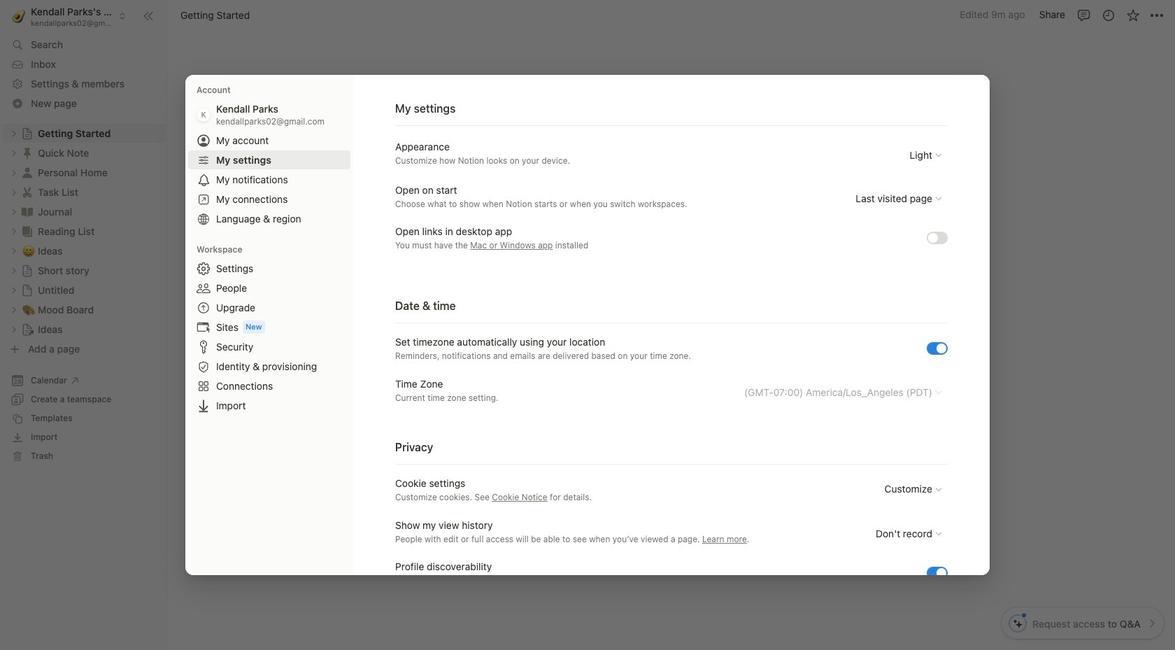 Task type: locate. For each thing, give the bounding box(es) containing it.
comments image
[[1077, 8, 1091, 22]]

👉 image
[[425, 439, 439, 458]]

close sidebar image
[[143, 10, 154, 21]]



Task type: describe. For each thing, give the bounding box(es) containing it.
favorite image
[[1126, 8, 1140, 22]]

👋 image
[[425, 154, 439, 172]]

updates image
[[1102, 8, 1116, 22]]

🥑 image
[[12, 7, 25, 25]]



Task type: vqa. For each thing, say whether or not it's contained in the screenshot.
Row
no



